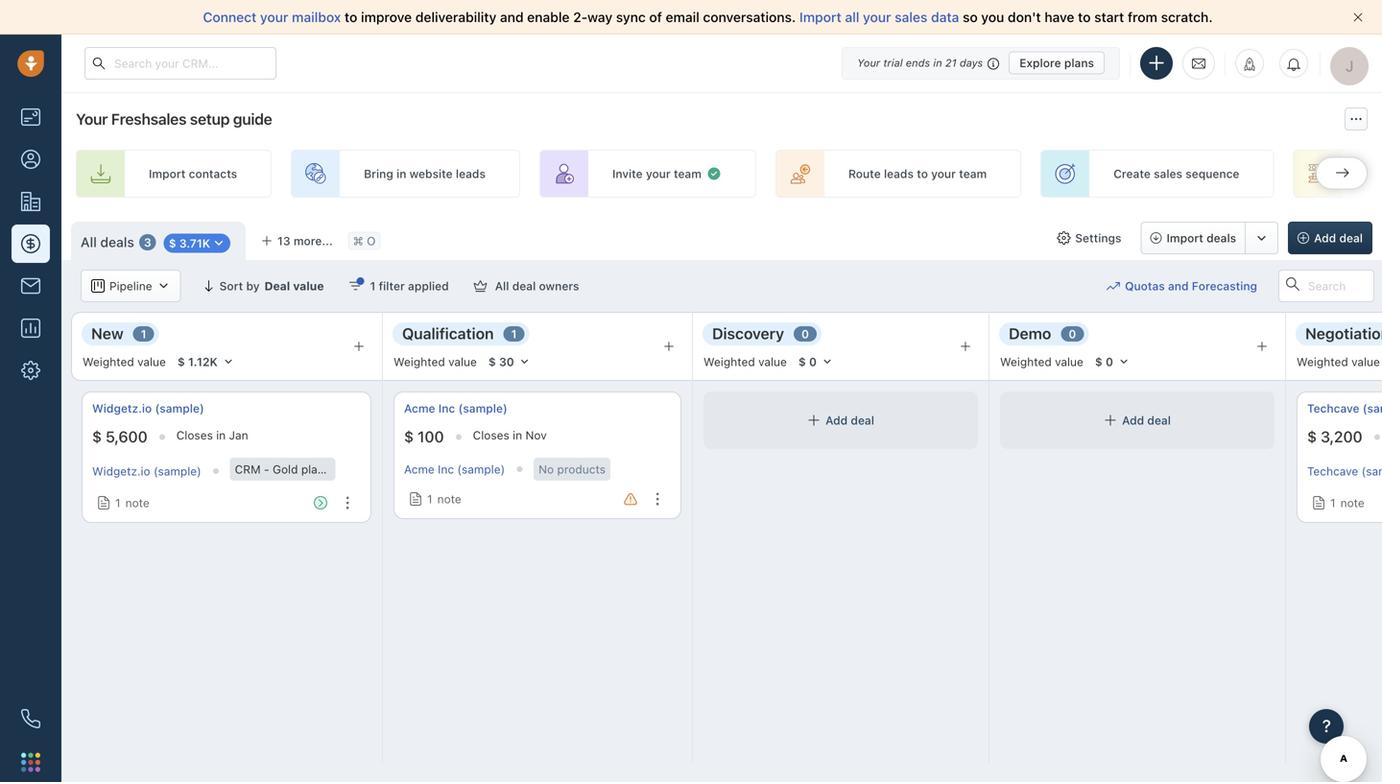 Task type: describe. For each thing, give the bounding box(es) containing it.
1.12k
[[188, 355, 218, 369]]

freshsales
[[111, 110, 186, 128]]

you
[[982, 9, 1005, 25]]

1 acme inc (sample) from the top
[[404, 402, 508, 415]]

30
[[499, 355, 514, 369]]

close image
[[1354, 12, 1364, 22]]

days
[[960, 57, 984, 69]]

import deals
[[1167, 231, 1237, 245]]

jan
[[229, 429, 248, 442]]

$ 1.12k
[[178, 355, 218, 369]]

container_wx8msf4aqz5i3rn1 image down $ 5,600
[[97, 497, 110, 510]]

explore plans
[[1020, 56, 1095, 70]]

$ 3.71k
[[169, 237, 210, 250]]

1 note for $ 5,600
[[115, 497, 150, 510]]

2 acme inc (sample) from the top
[[404, 463, 505, 476]]

route leads to your team
[[849, 167, 987, 180]]

weighted value for demo
[[1001, 355, 1084, 369]]

$ 30 button
[[480, 351, 539, 373]]

weighted value for discovery
[[704, 355, 787, 369]]

weighted value button
[[1296, 346, 1383, 374]]

$ 0 button for demo
[[1087, 351, 1139, 373]]

invite your team
[[613, 167, 702, 180]]

$ 100
[[404, 428, 444, 446]]

add deal for demo
[[1123, 414, 1172, 427]]

13 more... button
[[251, 228, 344, 254]]

deal
[[265, 279, 290, 293]]

quotas
[[1126, 279, 1166, 293]]

(sam inside "link"
[[1363, 402, 1383, 415]]

0 vertical spatial and
[[500, 9, 524, 25]]

ends
[[906, 57, 931, 69]]

of
[[650, 9, 663, 25]]

plans
[[1065, 56, 1095, 70]]

(sample) up closes in nov
[[459, 402, 508, 415]]

note for $ 100
[[437, 493, 462, 506]]

3,200
[[1321, 428, 1363, 446]]

bring in website leads
[[364, 167, 486, 180]]

import contacts link
[[76, 150, 272, 198]]

1 up $ 30 button
[[511, 327, 517, 341]]

phone image
[[21, 710, 40, 729]]

weighted inside dropdown button
[[1297, 355, 1349, 369]]

2 horizontal spatial note
[[1341, 497, 1365, 510]]

deliverability
[[416, 9, 497, 25]]

forecasting
[[1192, 279, 1258, 293]]

container_wx8msf4aqz5i3rn1 image down $ 3,200
[[1313, 497, 1326, 510]]

-
[[264, 463, 269, 476]]

container_wx8msf4aqz5i3rn1 image inside $ 3.71k button
[[212, 237, 226, 250]]

value for qualification
[[449, 355, 477, 369]]

1 right new
[[141, 327, 147, 341]]

container_wx8msf4aqz5i3rn1 image inside 1 filter applied button
[[349, 279, 363, 293]]

explore
[[1020, 56, 1062, 70]]

container_wx8msf4aqz5i3rn1 image inside settings popup button
[[1058, 231, 1071, 245]]

100
[[418, 428, 444, 446]]

by
[[246, 279, 260, 293]]

$ 1.12k button
[[169, 351, 243, 373]]

all deals 3
[[81, 234, 151, 250]]

value for new
[[137, 355, 166, 369]]

import contacts
[[149, 167, 237, 180]]

more...
[[294, 234, 333, 248]]

qualification
[[402, 325, 494, 343]]

⌘
[[353, 234, 364, 248]]

and inside 'link'
[[1169, 279, 1189, 293]]

1 techcave (sam from the top
[[1308, 402, 1383, 415]]

start
[[1095, 9, 1125, 25]]

import deals group
[[1141, 222, 1279, 254]]

connect
[[203, 9, 257, 25]]

1 filter applied
[[370, 279, 449, 293]]

import all your sales data link
[[800, 9, 963, 25]]

$ inside $ 30 button
[[489, 355, 496, 369]]

1 note for $ 100
[[427, 493, 462, 506]]

value inside dropdown button
[[1352, 355, 1381, 369]]

negotiation
[[1306, 325, 1383, 343]]

1 techcave (sam link from the top
[[1308, 400, 1383, 417]]

2-
[[573, 9, 588, 25]]

in for closes in nov
[[513, 429, 523, 442]]

your freshsales setup guide
[[76, 110, 272, 128]]

$ 30
[[489, 355, 514, 369]]

pipeline button
[[81, 270, 181, 302]]

improve
[[361, 9, 412, 25]]

monthly
[[328, 463, 371, 476]]

$ 3,200
[[1308, 428, 1363, 446]]

crm
[[235, 463, 261, 476]]

2 leads from the left
[[884, 167, 914, 180]]

import for import contacts
[[149, 167, 186, 180]]

note for $ 5,600
[[125, 497, 150, 510]]

closes for $ 5,600
[[176, 429, 213, 442]]

(sample) down $ 100
[[375, 463, 422, 476]]

import for import deals
[[1167, 231, 1204, 245]]

setup
[[190, 110, 230, 128]]

email
[[666, 9, 700, 25]]

weighted for demo
[[1001, 355, 1052, 369]]

sort by deal value
[[220, 279, 324, 293]]

route
[[849, 167, 881, 180]]

pipeline
[[109, 279, 152, 293]]

add deal inside button
[[1315, 231, 1364, 245]]

1 down the 100 at the left
[[427, 493, 433, 506]]

closes for $ 100
[[473, 429, 510, 442]]

2 techcave (sam from the top
[[1308, 465, 1383, 478]]

$ 5,600
[[92, 428, 148, 446]]

1 widgetz.io (sample) from the top
[[92, 402, 204, 415]]

all
[[846, 9, 860, 25]]

in left '21'
[[934, 57, 943, 69]]

trial
[[884, 57, 903, 69]]

weighted for discovery
[[704, 355, 755, 369]]

deals for import
[[1207, 231, 1237, 245]]

settings
[[1076, 231, 1122, 245]]

1 team from the left
[[674, 167, 702, 180]]

2 inc from the top
[[438, 463, 454, 476]]

⌘ o
[[353, 234, 376, 248]]

(sample) down closes in jan
[[154, 465, 201, 478]]

1 horizontal spatial import
[[800, 9, 842, 25]]

add deal button
[[1289, 222, 1373, 254]]

sync
[[616, 9, 646, 25]]

inc inside acme inc (sample) link
[[439, 402, 455, 415]]

$ 3.71k button
[[158, 231, 236, 254]]

closes in nov
[[473, 429, 547, 442]]

weighted value inside weighted value dropdown button
[[1297, 355, 1381, 369]]

filter
[[379, 279, 405, 293]]

have
[[1045, 9, 1075, 25]]

1 horizontal spatial to
[[917, 167, 929, 180]]

2 horizontal spatial to
[[1079, 9, 1091, 25]]

sort
[[220, 279, 243, 293]]

all deals link
[[81, 233, 134, 252]]

weighted for new
[[83, 355, 134, 369]]

your for your freshsales setup guide
[[76, 110, 108, 128]]

set
[[1367, 167, 1383, 180]]

new
[[91, 325, 124, 343]]

email image
[[1193, 56, 1206, 71]]

guide
[[233, 110, 272, 128]]

2 acme from the top
[[404, 463, 435, 476]]

owners
[[539, 279, 580, 293]]



Task type: vqa. For each thing, say whether or not it's contained in the screenshot.
$ 0 for Discovery
yes



Task type: locate. For each thing, give the bounding box(es) containing it.
and right quotas
[[1169, 279, 1189, 293]]

weighted down the qualification
[[394, 355, 445, 369]]

explore plans link
[[1009, 51, 1105, 74]]

0 vertical spatial acme inc (sample) link
[[404, 400, 508, 417]]

1 down $ 5,600
[[115, 497, 121, 510]]

acme down $ 100
[[404, 463, 435, 476]]

applied
[[408, 279, 449, 293]]

sales right the "create"
[[1154, 167, 1183, 180]]

leads right website
[[456, 167, 486, 180]]

1 vertical spatial widgetz.io (sample) link
[[92, 465, 201, 478]]

0 horizontal spatial your
[[76, 110, 108, 128]]

widgetz.io (sample) up 5,600
[[92, 402, 204, 415]]

$ 0 button for discovery
[[790, 351, 842, 373]]

1 inside button
[[370, 279, 376, 293]]

your left the trial
[[858, 57, 881, 69]]

note down 5,600
[[125, 497, 150, 510]]

inc down the 100 at the left
[[438, 463, 454, 476]]

in for bring in website leads
[[397, 167, 407, 180]]

0 vertical spatial (sam
[[1363, 402, 1383, 415]]

2 weighted from the left
[[394, 355, 445, 369]]

1 horizontal spatial add deal
[[1123, 414, 1172, 427]]

$ 0 for demo
[[1096, 355, 1114, 369]]

1 weighted from the left
[[83, 355, 134, 369]]

leads right route
[[884, 167, 914, 180]]

1 closes from the left
[[176, 429, 213, 442]]

2 $ 0 button from the left
[[1087, 351, 1139, 373]]

13
[[278, 234, 291, 248]]

weighted down discovery
[[704, 355, 755, 369]]

3 weighted from the left
[[704, 355, 755, 369]]

weighted value down the negotiation
[[1297, 355, 1381, 369]]

in right bring
[[397, 167, 407, 180]]

way
[[588, 9, 613, 25]]

so
[[963, 9, 978, 25]]

weighted value down the qualification
[[394, 355, 477, 369]]

widgetz.io (sample)
[[92, 402, 204, 415], [92, 465, 201, 478]]

container_wx8msf4aqz5i3rn1 image inside quotas and forecasting 'link'
[[1107, 279, 1121, 293]]

deal inside button
[[1340, 231, 1364, 245]]

weighted down 'demo'
[[1001, 355, 1052, 369]]

1 horizontal spatial team
[[960, 167, 987, 180]]

add inside button
[[1315, 231, 1337, 245]]

4 weighted value from the left
[[1001, 355, 1084, 369]]

1 horizontal spatial 1 note
[[427, 493, 462, 506]]

import left contacts
[[149, 167, 186, 180]]

1 widgetz.io from the top
[[92, 402, 152, 415]]

2 widgetz.io (sample) link from the top
[[92, 465, 201, 478]]

to left start
[[1079, 9, 1091, 25]]

weighted value for new
[[83, 355, 166, 369]]

closes in jan
[[176, 429, 248, 442]]

(sam
[[1363, 402, 1383, 415], [1362, 465, 1383, 478]]

freshworks switcher image
[[21, 753, 40, 772]]

acme inside acme inc (sample) link
[[404, 402, 436, 415]]

1 acme from the top
[[404, 402, 436, 415]]

crm - gold plan monthly (sample)
[[235, 463, 422, 476]]

deals inside button
[[1207, 231, 1237, 245]]

don't
[[1008, 9, 1042, 25]]

settings button
[[1048, 222, 1132, 254]]

0 horizontal spatial and
[[500, 9, 524, 25]]

1 horizontal spatial your
[[858, 57, 881, 69]]

phone element
[[12, 700, 50, 738]]

2 widgetz.io (sample) from the top
[[92, 465, 201, 478]]

all for deals
[[81, 234, 97, 250]]

in left nov
[[513, 429, 523, 442]]

all left 3 at left top
[[81, 234, 97, 250]]

sequence
[[1186, 167, 1240, 180]]

weighted value down 'demo'
[[1001, 355, 1084, 369]]

Search your CRM... text field
[[85, 47, 277, 80]]

1 note down the 100 at the left
[[427, 493, 462, 506]]

1 down $ 3,200
[[1331, 497, 1336, 510]]

techcave up $ 3,200
[[1308, 402, 1360, 415]]

2 closes from the left
[[473, 429, 510, 442]]

(sam down 3,200
[[1362, 465, 1383, 478]]

sales
[[895, 9, 928, 25], [1154, 167, 1183, 180]]

container_wx8msf4aqz5i3rn1 image left filter
[[349, 279, 363, 293]]

team
[[674, 167, 702, 180], [960, 167, 987, 180]]

your right route
[[932, 167, 956, 180]]

mailbox
[[292, 9, 341, 25]]

container_wx8msf4aqz5i3rn1 image inside all deal owners button
[[474, 279, 488, 293]]

1 vertical spatial acme inc (sample)
[[404, 463, 505, 476]]

2 techcave (sam link from the top
[[1308, 465, 1383, 478]]

import left all at top right
[[800, 9, 842, 25]]

your left the mailbox
[[260, 9, 288, 25]]

2 widgetz.io from the top
[[92, 465, 150, 478]]

0 vertical spatial acme
[[404, 402, 436, 415]]

2 vertical spatial import
[[1167, 231, 1204, 245]]

your right invite
[[646, 167, 671, 180]]

0 vertical spatial widgetz.io (sample)
[[92, 402, 204, 415]]

0 vertical spatial import
[[800, 9, 842, 25]]

$ 0 for discovery
[[799, 355, 817, 369]]

1 horizontal spatial and
[[1169, 279, 1189, 293]]

21
[[946, 57, 957, 69]]

weighted value down new
[[83, 355, 166, 369]]

note
[[437, 493, 462, 506], [125, 497, 150, 510], [1341, 497, 1365, 510]]

(sample) down closes in nov
[[458, 463, 505, 476]]

connect your mailbox link
[[203, 9, 345, 25]]

0 horizontal spatial add
[[826, 414, 848, 427]]

connect your mailbox to improve deliverability and enable 2-way sync of email conversations. import all your sales data so you don't have to start from scratch.
[[203, 9, 1213, 25]]

1 leads from the left
[[456, 167, 486, 180]]

3 weighted value from the left
[[704, 355, 787, 369]]

all deal owners
[[495, 279, 580, 293]]

weighted down new
[[83, 355, 134, 369]]

container_wx8msf4aqz5i3rn1 image left quotas
[[1107, 279, 1121, 293]]

1 $ 0 button from the left
[[790, 351, 842, 373]]

widgetz.io (sample) link
[[92, 400, 204, 417], [92, 465, 201, 478]]

in for closes in jan
[[216, 429, 226, 442]]

$ inside $ 1.12k button
[[178, 355, 185, 369]]

0 horizontal spatial closes
[[176, 429, 213, 442]]

gold
[[273, 463, 298, 476]]

0
[[802, 327, 810, 341], [1069, 327, 1077, 341], [810, 355, 817, 369], [1106, 355, 1114, 369]]

2 $ 0 from the left
[[1096, 355, 1114, 369]]

1 horizontal spatial add
[[1123, 414, 1145, 427]]

1 vertical spatial widgetz.io
[[92, 465, 150, 478]]

container_wx8msf4aqz5i3rn1 image inside "invite your team" link
[[707, 166, 722, 181]]

scratch.
[[1162, 9, 1213, 25]]

1 techcave from the top
[[1308, 402, 1360, 415]]

your right all at top right
[[863, 9, 892, 25]]

$ inside $ 3.71k button
[[169, 237, 176, 250]]

1 horizontal spatial deals
[[1207, 231, 1237, 245]]

and
[[500, 9, 524, 25], [1169, 279, 1189, 293]]

bring in website leads link
[[291, 150, 520, 198]]

inc up the 100 at the left
[[439, 402, 455, 415]]

0 horizontal spatial leads
[[456, 167, 486, 180]]

1 horizontal spatial leads
[[884, 167, 914, 180]]

1 vertical spatial inc
[[438, 463, 454, 476]]

all inside button
[[495, 279, 509, 293]]

add for discovery
[[826, 414, 848, 427]]

1 inc from the top
[[439, 402, 455, 415]]

no
[[539, 463, 554, 476]]

from
[[1128, 9, 1158, 25]]

1 vertical spatial widgetz.io (sample)
[[92, 465, 201, 478]]

sales left the data
[[895, 9, 928, 25]]

nov
[[526, 429, 547, 442]]

discovery
[[713, 325, 785, 343]]

inc
[[439, 402, 455, 415], [438, 463, 454, 476]]

0 vertical spatial techcave (sam
[[1308, 402, 1383, 415]]

0 horizontal spatial note
[[125, 497, 150, 510]]

your left freshsales
[[76, 110, 108, 128]]

deal inside button
[[513, 279, 536, 293]]

1 vertical spatial import
[[149, 167, 186, 180]]

(sam down weighted value dropdown button
[[1363, 402, 1383, 415]]

contacts
[[189, 167, 237, 180]]

techcave (sam link up 3,200
[[1308, 400, 1383, 417]]

1 left filter
[[370, 279, 376, 293]]

add deal for discovery
[[826, 414, 875, 427]]

acme
[[404, 402, 436, 415], [404, 463, 435, 476]]

0 vertical spatial techcave
[[1308, 402, 1360, 415]]

container_wx8msf4aqz5i3rn1 image
[[474, 279, 488, 293], [808, 414, 821, 427], [1104, 414, 1118, 427], [409, 493, 423, 506]]

0 vertical spatial inc
[[439, 402, 455, 415]]

acme inc (sample) down the 100 at the left
[[404, 463, 505, 476]]

and left enable
[[500, 9, 524, 25]]

0 horizontal spatial import
[[149, 167, 186, 180]]

your trial ends in 21 days
[[858, 57, 984, 69]]

widgetz.io (sample) link up 5,600
[[92, 400, 204, 417]]

2 horizontal spatial import
[[1167, 231, 1204, 245]]

0 horizontal spatial all
[[81, 234, 97, 250]]

to right the mailbox
[[345, 9, 358, 25]]

techcave down $ 3,200
[[1308, 465, 1359, 478]]

0 horizontal spatial team
[[674, 167, 702, 180]]

your
[[858, 57, 881, 69], [76, 110, 108, 128]]

acme inc (sample) link up the 100 at the left
[[404, 400, 508, 417]]

4 weighted from the left
[[1001, 355, 1052, 369]]

0 horizontal spatial to
[[345, 9, 358, 25]]

2 horizontal spatial 1 note
[[1331, 497, 1365, 510]]

plan
[[301, 463, 324, 476]]

products
[[557, 463, 606, 476]]

deals up forecasting
[[1207, 231, 1237, 245]]

5 weighted value from the left
[[1297, 355, 1381, 369]]

add for demo
[[1123, 414, 1145, 427]]

(sample) up closes in jan
[[155, 402, 204, 415]]

0 vertical spatial all
[[81, 234, 97, 250]]

data
[[932, 9, 960, 25]]

1 filter applied button
[[337, 270, 462, 302]]

to right route
[[917, 167, 929, 180]]

1 vertical spatial acme inc (sample) link
[[404, 463, 505, 476]]

container_wx8msf4aqz5i3rn1 image right 3.71k on the left top of page
[[212, 237, 226, 250]]

value
[[293, 279, 324, 293], [137, 355, 166, 369], [449, 355, 477, 369], [759, 355, 787, 369], [1055, 355, 1084, 369], [1352, 355, 1381, 369]]

(sample)
[[155, 402, 204, 415], [459, 402, 508, 415], [458, 463, 505, 476], [375, 463, 422, 476], [154, 465, 201, 478]]

1 vertical spatial techcave (sam
[[1308, 465, 1383, 478]]

0 horizontal spatial $ 0
[[799, 355, 817, 369]]

deals for all
[[100, 234, 134, 250]]

techcave (sam link down 3,200
[[1308, 465, 1383, 478]]

0 vertical spatial widgetz.io (sample) link
[[92, 400, 204, 417]]

1 horizontal spatial closes
[[473, 429, 510, 442]]

quotas and forecasting
[[1126, 279, 1258, 293]]

container_wx8msf4aqz5i3rn1 image
[[707, 166, 722, 181], [1058, 231, 1071, 245], [212, 237, 226, 250], [91, 279, 105, 293], [157, 279, 171, 293], [349, 279, 363, 293], [1107, 279, 1121, 293], [97, 497, 110, 510], [1313, 497, 1326, 510]]

widgetz.io (sample) link down 5,600
[[92, 465, 201, 478]]

techcave (sam down 3,200
[[1308, 465, 1383, 478]]

your for your trial ends in 21 days
[[858, 57, 881, 69]]

1 vertical spatial all
[[495, 279, 509, 293]]

Search field
[[1279, 270, 1375, 302]]

1 weighted value from the left
[[83, 355, 166, 369]]

closes left jan
[[176, 429, 213, 442]]

note down 3,200
[[1341, 497, 1365, 510]]

$
[[169, 237, 176, 250], [178, 355, 185, 369], [489, 355, 496, 369], [799, 355, 806, 369], [1096, 355, 1103, 369], [92, 428, 102, 446], [404, 428, 414, 446], [1308, 428, 1318, 446]]

2 horizontal spatial add deal
[[1315, 231, 1364, 245]]

widgetz.io up $ 5,600
[[92, 402, 152, 415]]

2 techcave from the top
[[1308, 465, 1359, 478]]

1 horizontal spatial $ 0 button
[[1087, 351, 1139, 373]]

techcave (sam up 3,200
[[1308, 402, 1383, 415]]

invite your team link
[[540, 150, 757, 198]]

acme inc (sample) up the 100 at the left
[[404, 402, 508, 415]]

conversations.
[[703, 9, 796, 25]]

weighted down the negotiation
[[1297, 355, 1349, 369]]

weighted
[[83, 355, 134, 369], [394, 355, 445, 369], [704, 355, 755, 369], [1001, 355, 1052, 369], [1297, 355, 1349, 369]]

0 horizontal spatial 1 note
[[115, 497, 150, 510]]

value for discovery
[[759, 355, 787, 369]]

deal
[[1340, 231, 1364, 245], [513, 279, 536, 293], [851, 414, 875, 427], [1148, 414, 1172, 427]]

$ 0 button
[[790, 351, 842, 373], [1087, 351, 1139, 373]]

import
[[800, 9, 842, 25], [149, 167, 186, 180], [1167, 231, 1204, 245]]

weighted value for qualification
[[394, 355, 477, 369]]

acme inc (sample) link down the 100 at the left
[[404, 463, 505, 476]]

1 vertical spatial your
[[76, 110, 108, 128]]

all for deal
[[495, 279, 509, 293]]

all left the owners
[[495, 279, 509, 293]]

widgetz.io down $ 5,600
[[92, 465, 150, 478]]

container_wx8msf4aqz5i3rn1 image left settings
[[1058, 231, 1071, 245]]

import up quotas and forecasting
[[1167, 231, 1204, 245]]

create
[[1114, 167, 1151, 180]]

1 $ 0 from the left
[[799, 355, 817, 369]]

1 horizontal spatial $ 0
[[1096, 355, 1114, 369]]

leads
[[456, 167, 486, 180], [884, 167, 914, 180]]

route leads to your team link
[[776, 150, 1022, 198]]

container_wx8msf4aqz5i3rn1 image right pipeline
[[157, 279, 171, 293]]

acme inc (sample)
[[404, 402, 508, 415], [404, 463, 505, 476]]

1 vertical spatial techcave
[[1308, 465, 1359, 478]]

1 horizontal spatial sales
[[1154, 167, 1183, 180]]

0 horizontal spatial add deal
[[826, 414, 875, 427]]

1 horizontal spatial note
[[437, 493, 462, 506]]

1 vertical spatial and
[[1169, 279, 1189, 293]]

weighted for qualification
[[394, 355, 445, 369]]

create sales sequence link
[[1041, 150, 1275, 198]]

2 horizontal spatial add
[[1315, 231, 1337, 245]]

1 acme inc (sample) link from the top
[[404, 400, 508, 417]]

all deal owners button
[[462, 270, 592, 302]]

1 note down 3,200
[[1331, 497, 1365, 510]]

o
[[367, 234, 376, 248]]

1 horizontal spatial all
[[495, 279, 509, 293]]

note down the 100 at the left
[[437, 493, 462, 506]]

5 weighted from the left
[[1297, 355, 1349, 369]]

0 vertical spatial acme inc (sample)
[[404, 402, 508, 415]]

closes
[[176, 429, 213, 442], [473, 429, 510, 442]]

1 vertical spatial acme
[[404, 463, 435, 476]]

1 note down 5,600
[[115, 497, 150, 510]]

0 horizontal spatial $ 0 button
[[790, 351, 842, 373]]

in left jan
[[216, 429, 226, 442]]

container_wx8msf4aqz5i3rn1 image left pipeline
[[91, 279, 105, 293]]

$ 0
[[799, 355, 817, 369], [1096, 355, 1114, 369]]

3.71k
[[179, 237, 210, 250]]

container_wx8msf4aqz5i3rn1 image right invite your team
[[707, 166, 722, 181]]

0 vertical spatial sales
[[895, 9, 928, 25]]

2 weighted value from the left
[[394, 355, 477, 369]]

to
[[345, 9, 358, 25], [1079, 9, 1091, 25], [917, 167, 929, 180]]

weighted value
[[83, 355, 166, 369], [394, 355, 477, 369], [704, 355, 787, 369], [1001, 355, 1084, 369], [1297, 355, 1381, 369]]

invite
[[613, 167, 643, 180]]

demo
[[1009, 325, 1052, 343]]

0 vertical spatial techcave (sam link
[[1308, 400, 1383, 417]]

your
[[260, 9, 288, 25], [863, 9, 892, 25], [646, 167, 671, 180], [932, 167, 956, 180]]

1 vertical spatial (sam
[[1362, 465, 1383, 478]]

0 horizontal spatial deals
[[100, 234, 134, 250]]

weighted value down discovery
[[704, 355, 787, 369]]

import inside button
[[1167, 231, 1204, 245]]

closes left nov
[[473, 429, 510, 442]]

0 vertical spatial widgetz.io
[[92, 402, 152, 415]]

0 vertical spatial your
[[858, 57, 881, 69]]

0 horizontal spatial sales
[[895, 9, 928, 25]]

set link
[[1294, 150, 1383, 198]]

3
[[144, 236, 151, 249]]

2 acme inc (sample) link from the top
[[404, 463, 505, 476]]

deals left 3 at left top
[[100, 234, 134, 250]]

acme up $ 100
[[404, 402, 436, 415]]

1 widgetz.io (sample) link from the top
[[92, 400, 204, 417]]

value for demo
[[1055, 355, 1084, 369]]

2 team from the left
[[960, 167, 987, 180]]

1 vertical spatial techcave (sam link
[[1308, 465, 1383, 478]]

techcave (sam link
[[1308, 400, 1383, 417], [1308, 465, 1383, 478]]

widgetz.io (sample) down 5,600
[[92, 465, 201, 478]]

13 more...
[[278, 234, 333, 248]]

website
[[410, 167, 453, 180]]

1 vertical spatial sales
[[1154, 167, 1183, 180]]



